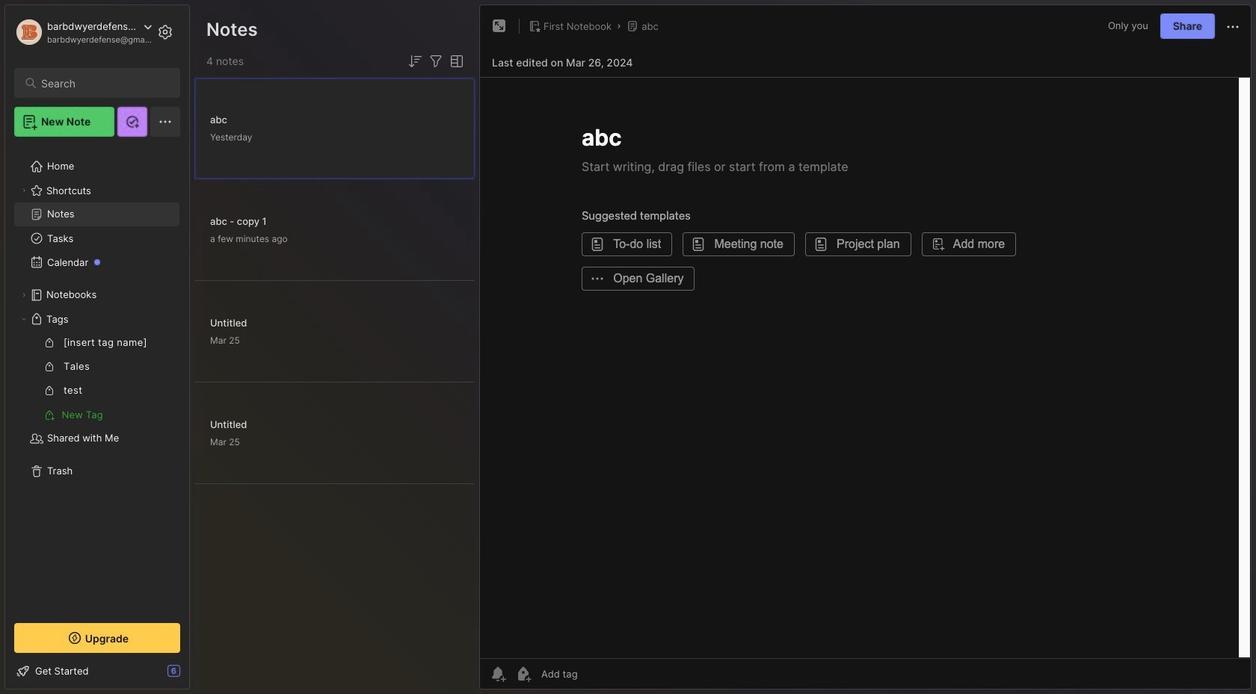 Task type: locate. For each thing, give the bounding box(es) containing it.
group
[[14, 331, 180, 427]]

View options field
[[445, 52, 466, 70]]

Add tag field
[[540, 668, 653, 681]]

tree
[[5, 146, 189, 610]]

Note Editor text field
[[480, 77, 1251, 659]]

more actions image
[[1225, 18, 1242, 36]]

add filters image
[[427, 52, 445, 70]]

expand notebooks image
[[19, 291, 28, 300]]

Sort options field
[[406, 52, 424, 70]]

settings image
[[156, 23, 174, 41]]

None search field
[[41, 74, 167, 92]]

expand tags image
[[19, 315, 28, 324]]



Task type: vqa. For each thing, say whether or not it's contained in the screenshot.
Add tag field
yes



Task type: describe. For each thing, give the bounding box(es) containing it.
Help and Learning task checklist field
[[5, 660, 189, 684]]

More actions field
[[1225, 17, 1242, 36]]

click to collapse image
[[189, 667, 200, 685]]

Account field
[[14, 17, 153, 47]]

add a reminder image
[[489, 666, 507, 684]]

Add filters field
[[427, 52, 445, 70]]

expand note image
[[491, 17, 509, 35]]

Search text field
[[41, 76, 167, 91]]

none search field inside main element
[[41, 74, 167, 92]]

group inside tree
[[14, 331, 180, 427]]

main element
[[0, 0, 194, 695]]

note window element
[[479, 4, 1252, 694]]

tree inside main element
[[5, 146, 189, 610]]

add tag image
[[515, 666, 533, 684]]



